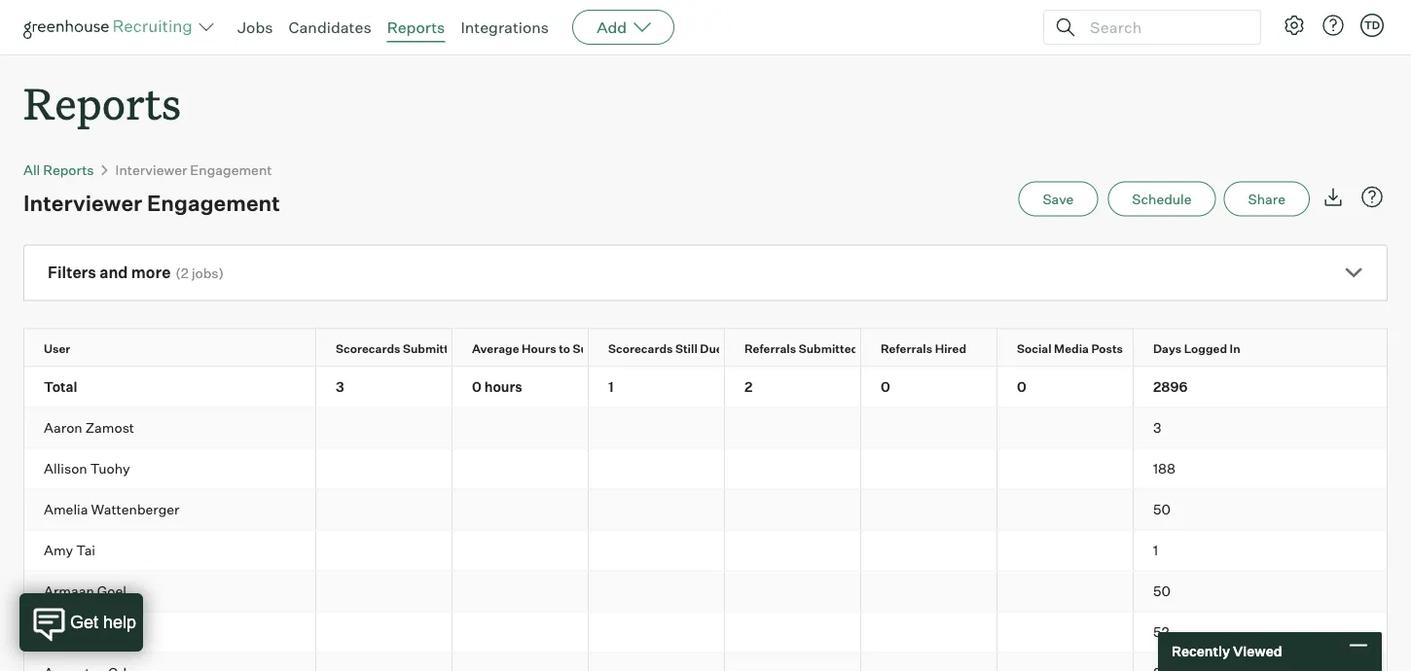 Task type: vqa. For each thing, say whether or not it's contained in the screenshot.
TEST (19) Interviews to schedule for Preliminary Screen's interviews
no



Task type: locate. For each thing, give the bounding box(es) containing it.
2 row from the top
[[24, 368, 1387, 408]]

scorecards still due
[[609, 341, 723, 356]]

save and schedule this report to revisit it! element
[[1019, 182, 1108, 217]]

arushi somani
[[44, 624, 137, 641]]

50 for goel
[[1154, 583, 1171, 600]]

referrals hired
[[881, 341, 967, 356]]

armaan goel
[[44, 583, 126, 600]]

0
[[472, 379, 482, 396], [881, 379, 891, 396], [1017, 379, 1027, 396]]

referrals left 'hired'
[[881, 341, 933, 356]]

1 horizontal spatial 1
[[1154, 542, 1159, 560]]

9 row from the top
[[24, 654, 1387, 672]]

3 row group from the top
[[24, 450, 1387, 490]]

social media posts column header
[[998, 330, 1151, 367]]

row group containing amelia wattenberger
[[24, 490, 1387, 531]]

save
[[1043, 191, 1074, 208]]

filters
[[48, 263, 96, 283]]

row containing allison tuohy
[[24, 450, 1387, 489]]

1 vertical spatial 50
[[1154, 583, 1171, 600]]

engagement
[[190, 161, 272, 178], [147, 190, 280, 216]]

2 submitted from the left
[[799, 341, 859, 356]]

0 vertical spatial interviewer engagement
[[115, 161, 272, 178]]

submit
[[573, 341, 614, 356]]

grid
[[24, 330, 1387, 672]]

reports right candidates link
[[387, 18, 445, 37]]

share
[[1249, 191, 1286, 208]]

share button
[[1224, 182, 1311, 217]]

1 row group from the top
[[24, 368, 1387, 409]]

aaron zamost
[[44, 420, 134, 437]]

1 submitted from the left
[[403, 341, 463, 356]]

0 vertical spatial interviewer
[[115, 161, 187, 178]]

0 horizontal spatial submitted
[[403, 341, 463, 356]]

interviewer
[[115, 161, 187, 178], [23, 190, 142, 216]]

row group containing aaron zamost
[[24, 409, 1387, 450]]

2 row group from the top
[[24, 409, 1387, 450]]

0 vertical spatial 50
[[1154, 502, 1171, 519]]

submitted for referrals submitted
[[799, 341, 859, 356]]

jobs
[[238, 18, 273, 37]]

2896
[[1154, 379, 1188, 396]]

8 row from the top
[[24, 613, 1387, 653]]

average
[[472, 341, 520, 356]]

average hours to submit
[[472, 341, 614, 356]]

0 vertical spatial 3
[[336, 379, 344, 396]]

reports down the greenhouse recruiting image
[[23, 74, 181, 131]]

total
[[44, 379, 77, 396]]

arushi
[[44, 624, 86, 641]]

3 down the scorecards submitted column header
[[336, 379, 344, 396]]

all
[[23, 161, 40, 178]]

all reports link
[[23, 161, 94, 178]]

3 up 188
[[1154, 420, 1162, 437]]

0 down social at the right
[[1017, 379, 1027, 396]]

viewed
[[1234, 644, 1283, 661]]

1 horizontal spatial 3
[[1154, 420, 1162, 437]]

amy tai
[[44, 542, 95, 560]]

2 vertical spatial reports
[[43, 161, 94, 178]]

50 for wattenberger
[[1154, 502, 1171, 519]]

4 row group from the top
[[24, 490, 1387, 531]]

referrals for referrals hired
[[881, 341, 933, 356]]

faq image
[[1361, 186, 1385, 209]]

2 down referrals submitted
[[745, 379, 753, 396]]

1 vertical spatial engagement
[[147, 190, 280, 216]]

1 down the submit
[[609, 379, 614, 396]]

188
[[1154, 461, 1176, 478]]

referrals right due
[[745, 341, 797, 356]]

reports right all
[[43, 161, 94, 178]]

amelia wattenberger
[[44, 502, 180, 519]]

more
[[131, 263, 171, 283]]

zamost
[[85, 420, 134, 437]]

social
[[1017, 341, 1052, 356]]

greenhouse recruiting image
[[23, 16, 199, 39]]

50
[[1154, 502, 1171, 519], [1154, 583, 1171, 600]]

tuohy
[[90, 461, 130, 478]]

download image
[[1322, 186, 1346, 209]]

2
[[181, 265, 189, 282], [745, 379, 753, 396]]

integrations
[[461, 18, 549, 37]]

3 0 from the left
[[1017, 379, 1027, 396]]

row
[[24, 330, 1387, 367], [24, 368, 1387, 408], [24, 409, 1387, 449], [24, 450, 1387, 489], [24, 490, 1387, 530], [24, 531, 1387, 571], [24, 572, 1387, 612], [24, 613, 1387, 653], [24, 654, 1387, 672]]

0 horizontal spatial referrals
[[745, 341, 797, 356]]

1 vertical spatial 3
[[1154, 420, 1162, 437]]

amy
[[44, 542, 73, 560]]

2 inside row
[[745, 379, 753, 396]]

row group containing total
[[24, 368, 1387, 409]]

all reports
[[23, 161, 94, 178]]

scorecards submitted
[[336, 341, 463, 356]]

submitted for scorecards submitted
[[403, 341, 463, 356]]

0 horizontal spatial 1
[[609, 379, 614, 396]]

6 row group from the top
[[24, 572, 1387, 613]]

scorecards for scorecards still due
[[609, 341, 673, 356]]

52
[[1154, 624, 1170, 641]]

5 row from the top
[[24, 490, 1387, 530]]

days
[[1154, 341, 1182, 356]]

1 up the 52
[[1154, 542, 1159, 560]]

1 0 from the left
[[472, 379, 482, 396]]

1 vertical spatial 2
[[745, 379, 753, 396]]

0 vertical spatial 2
[[181, 265, 189, 282]]

social media posts
[[1017, 341, 1124, 356]]

interviewer down 'all reports'
[[23, 190, 142, 216]]

scorecards inside the scorecards submitted column header
[[336, 341, 401, 356]]

3 row from the top
[[24, 409, 1387, 449]]

1 vertical spatial reports
[[23, 74, 181, 131]]

jobs
[[192, 265, 219, 282]]

2 horizontal spatial 0
[[1017, 379, 1027, 396]]

row containing armaan goel
[[24, 572, 1387, 612]]

0 vertical spatial reports
[[387, 18, 445, 37]]

0 down referrals hired
[[881, 379, 891, 396]]

armaan
[[44, 583, 94, 600]]

allison tuohy
[[44, 461, 130, 478]]

6 row from the top
[[24, 531, 1387, 571]]

1 horizontal spatial submitted
[[799, 341, 859, 356]]

4 row from the top
[[24, 450, 1387, 489]]

1 row from the top
[[24, 330, 1387, 367]]

referrals
[[745, 341, 797, 356], [881, 341, 933, 356]]

7 row from the top
[[24, 572, 1387, 612]]

0 horizontal spatial 0
[[472, 379, 482, 396]]

row group
[[24, 368, 1387, 409], [24, 409, 1387, 450], [24, 450, 1387, 490], [24, 490, 1387, 531], [24, 531, 1387, 572], [24, 572, 1387, 613], [24, 613, 1387, 654], [24, 654, 1387, 672]]

2 referrals from the left
[[881, 341, 933, 356]]

7 row group from the top
[[24, 613, 1387, 654]]

scorecards inside scorecards still due column header
[[609, 341, 673, 356]]

1 vertical spatial interviewer engagement
[[23, 190, 280, 216]]

scorecards
[[336, 341, 401, 356], [609, 341, 673, 356]]

1 horizontal spatial 0
[[881, 379, 891, 396]]

interviewer right all reports link
[[115, 161, 187, 178]]

1 horizontal spatial 2
[[745, 379, 753, 396]]

interviewer engagement
[[115, 161, 272, 178], [23, 190, 280, 216]]

referrals submitted
[[745, 341, 859, 356]]

amelia
[[44, 502, 88, 519]]

logged
[[1185, 341, 1228, 356]]

submitted left the average
[[403, 341, 463, 356]]

2 left jobs
[[181, 265, 189, 282]]

submitted
[[403, 341, 463, 356], [799, 341, 859, 356]]

tai
[[76, 542, 95, 560]]

cell
[[316, 409, 453, 449], [453, 409, 589, 449], [589, 409, 725, 449], [725, 409, 862, 449], [862, 409, 998, 449], [998, 409, 1134, 449], [316, 450, 453, 489], [453, 450, 589, 489], [589, 450, 725, 489], [725, 450, 862, 489], [862, 450, 998, 489], [998, 450, 1134, 489], [316, 490, 453, 530], [453, 490, 589, 530], [589, 490, 725, 530], [725, 490, 862, 530], [862, 490, 998, 530], [998, 490, 1134, 530], [316, 531, 453, 571], [453, 531, 589, 571], [589, 531, 725, 571], [725, 531, 862, 571], [862, 531, 998, 571], [998, 531, 1134, 571], [316, 572, 453, 612], [453, 572, 589, 612], [589, 572, 725, 612], [725, 572, 862, 612], [862, 572, 998, 612], [998, 572, 1134, 612], [316, 613, 453, 653], [453, 613, 589, 653], [589, 613, 725, 653], [725, 613, 862, 653], [862, 613, 998, 653], [998, 613, 1134, 653], [316, 654, 453, 672], [453, 654, 589, 672], [589, 654, 725, 672], [862, 654, 998, 672], [998, 654, 1134, 672]]

1 referrals from the left
[[745, 341, 797, 356]]

1
[[609, 379, 614, 396], [1154, 542, 1159, 560]]

50 down 188
[[1154, 502, 1171, 519]]

0 horizontal spatial 2
[[181, 265, 189, 282]]

50 up the 52
[[1154, 583, 1171, 600]]

3
[[336, 379, 344, 396], [1154, 420, 1162, 437]]

5 row group from the top
[[24, 531, 1387, 572]]

2 50 from the top
[[1154, 583, 1171, 600]]

1 50 from the top
[[1154, 502, 1171, 519]]

submitted left referrals hired
[[799, 341, 859, 356]]

2 scorecards from the left
[[609, 341, 673, 356]]

0 left hours
[[472, 379, 482, 396]]

0 horizontal spatial scorecards
[[336, 341, 401, 356]]

candidates link
[[289, 18, 372, 37]]

reports
[[387, 18, 445, 37], [23, 74, 181, 131], [43, 161, 94, 178]]

1 horizontal spatial referrals
[[881, 341, 933, 356]]

0 horizontal spatial 3
[[336, 379, 344, 396]]

1 scorecards from the left
[[336, 341, 401, 356]]

1 horizontal spatial scorecards
[[609, 341, 673, 356]]

1 vertical spatial 1
[[1154, 542, 1159, 560]]



Task type: describe. For each thing, give the bounding box(es) containing it.
hours
[[485, 379, 523, 396]]

add
[[597, 18, 627, 37]]

row group containing arushi somani
[[24, 613, 1387, 654]]

row containing amy tai
[[24, 531, 1387, 571]]

referrals hired column header
[[862, 330, 1015, 367]]

row containing amelia wattenberger
[[24, 490, 1387, 530]]

user
[[44, 341, 70, 356]]

user column header
[[24, 330, 333, 367]]

referrals submitted column header
[[725, 330, 878, 367]]

)
[[219, 265, 224, 282]]

add button
[[573, 10, 675, 45]]

candidates
[[289, 18, 372, 37]]

still
[[676, 341, 698, 356]]

row group containing allison tuohy
[[24, 450, 1387, 490]]

0 vertical spatial 1
[[609, 379, 614, 396]]

recently viewed
[[1172, 644, 1283, 661]]

Search text field
[[1086, 13, 1243, 41]]

somani
[[88, 624, 137, 641]]

1 vertical spatial interviewer
[[23, 190, 142, 216]]

allison
[[44, 461, 87, 478]]

row containing total
[[24, 368, 1387, 408]]

hours
[[522, 341, 557, 356]]

wattenberger
[[91, 502, 180, 519]]

row group containing amy tai
[[24, 531, 1387, 572]]

row containing user
[[24, 330, 1387, 367]]

due
[[700, 341, 723, 356]]

0 hours
[[472, 379, 523, 396]]

row group containing armaan goel
[[24, 572, 1387, 613]]

schedule
[[1133, 191, 1192, 208]]

aaron
[[44, 420, 82, 437]]

2 inside filters and more ( 2 jobs )
[[181, 265, 189, 282]]

recently
[[1172, 644, 1231, 661]]

posts
[[1092, 341, 1124, 356]]

save button
[[1019, 182, 1099, 217]]

0 vertical spatial engagement
[[190, 161, 272, 178]]

td
[[1365, 18, 1381, 32]]

configure image
[[1283, 14, 1307, 37]]

reports link
[[387, 18, 445, 37]]

2 0 from the left
[[881, 379, 891, 396]]

integrations link
[[461, 18, 549, 37]]

media
[[1055, 341, 1089, 356]]

scorecards still due column header
[[589, 330, 742, 367]]

and
[[100, 263, 128, 283]]

in
[[1230, 341, 1241, 356]]

8 row group from the top
[[24, 654, 1387, 672]]

to
[[559, 341, 571, 356]]

interviewer engagement link
[[115, 161, 272, 178]]

days logged in
[[1154, 341, 1241, 356]]

row containing aaron zamost
[[24, 409, 1387, 449]]

td button
[[1361, 14, 1385, 37]]

td button
[[1357, 10, 1388, 41]]

scorecards submitted column header
[[316, 330, 469, 367]]

average hours to submit column header
[[453, 330, 614, 367]]

goel
[[97, 583, 126, 600]]

referrals for referrals submitted
[[745, 341, 797, 356]]

schedule button
[[1108, 182, 1217, 217]]

hired
[[935, 341, 967, 356]]

row containing arushi somani
[[24, 613, 1387, 653]]

scorecards for scorecards submitted
[[336, 341, 401, 356]]

grid containing total
[[24, 330, 1387, 672]]

(
[[176, 265, 181, 282]]

filters and more ( 2 jobs )
[[48, 263, 224, 283]]

jobs link
[[238, 18, 273, 37]]



